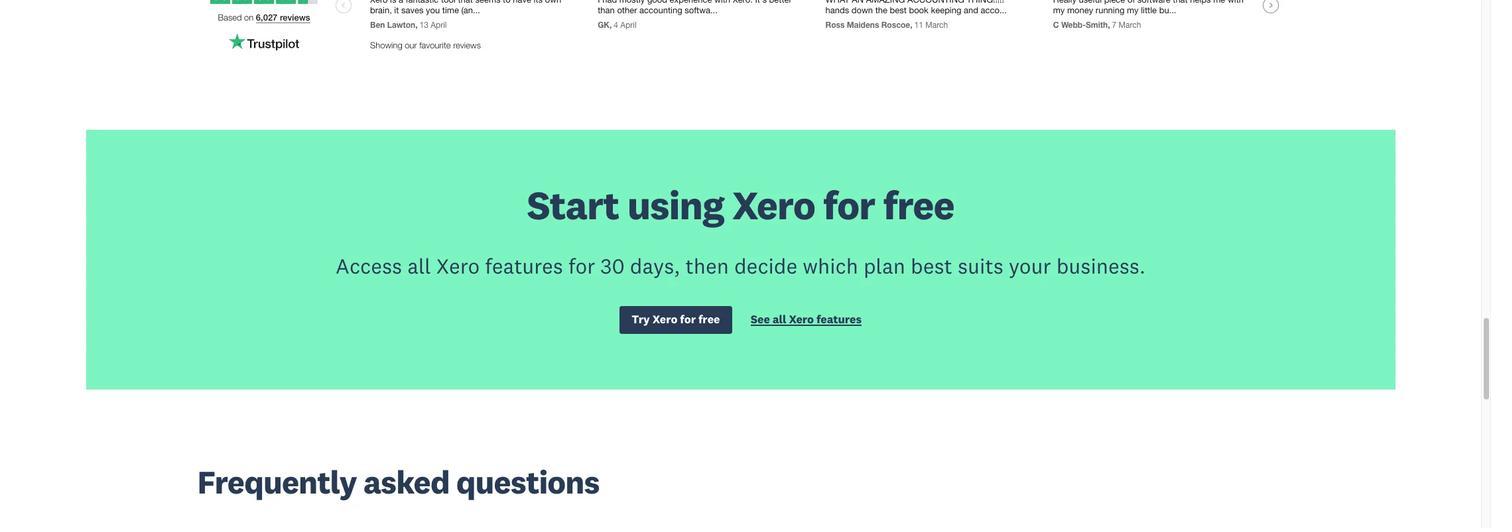 Task type: vqa. For each thing, say whether or not it's contained in the screenshot.
ESTABLISHED
no



Task type: describe. For each thing, give the bounding box(es) containing it.
questions
[[456, 462, 599, 503]]

then
[[686, 253, 729, 279]]

xero for access
[[436, 253, 480, 279]]

start
[[527, 180, 619, 230]]

try xero for free
[[632, 313, 720, 327]]

0 vertical spatial free
[[883, 180, 954, 230]]

access all xero features for 30 days, then decide which plan best suits your business.
[[336, 253, 1146, 279]]

decide
[[734, 253, 798, 279]]

features for access
[[485, 253, 563, 279]]

all for access
[[408, 253, 431, 279]]

access
[[336, 253, 402, 279]]

2 horizontal spatial for
[[823, 180, 875, 230]]

see all xero features
[[751, 313, 862, 327]]

try xero for free link
[[620, 307, 732, 334]]

features for see
[[817, 313, 862, 327]]

see
[[751, 313, 770, 327]]

frequently asked questions
[[197, 462, 599, 503]]

xero for start
[[732, 180, 815, 230]]

using
[[627, 180, 724, 230]]

30
[[601, 253, 625, 279]]



Task type: locate. For each thing, give the bounding box(es) containing it.
free
[[883, 180, 954, 230], [699, 313, 720, 327]]

your
[[1009, 253, 1051, 279]]

xero
[[732, 180, 815, 230], [436, 253, 480, 279], [653, 313, 678, 327], [789, 313, 814, 327]]

for
[[823, 180, 875, 230], [569, 253, 595, 279], [680, 313, 696, 327]]

for right try
[[680, 313, 696, 327]]

free left see
[[699, 313, 720, 327]]

0 horizontal spatial all
[[408, 253, 431, 279]]

see all xero features link
[[751, 313, 862, 330]]

which
[[803, 253, 858, 279]]

free up best
[[883, 180, 954, 230]]

all
[[408, 253, 431, 279], [773, 313, 787, 327]]

0 vertical spatial features
[[485, 253, 563, 279]]

best
[[911, 253, 953, 279]]

0 vertical spatial all
[[408, 253, 431, 279]]

0 vertical spatial for
[[823, 180, 875, 230]]

days,
[[630, 253, 680, 279]]

for up which
[[823, 180, 875, 230]]

1 vertical spatial all
[[773, 313, 787, 327]]

all right see
[[773, 313, 787, 327]]

1 horizontal spatial for
[[680, 313, 696, 327]]

1 horizontal spatial features
[[817, 313, 862, 327]]

for left the 30
[[569, 253, 595, 279]]

all right access
[[408, 253, 431, 279]]

try
[[632, 313, 650, 327]]

1 vertical spatial features
[[817, 313, 862, 327]]

2 vertical spatial for
[[680, 313, 696, 327]]

1 horizontal spatial all
[[773, 313, 787, 327]]

asked
[[363, 462, 450, 503]]

1 vertical spatial free
[[699, 313, 720, 327]]

0 horizontal spatial for
[[569, 253, 595, 279]]

1 vertical spatial for
[[569, 253, 595, 279]]

xero for see
[[789, 313, 814, 327]]

start using xero for free
[[527, 180, 954, 230]]

suits
[[958, 253, 1004, 279]]

all for see
[[773, 313, 787, 327]]

plan
[[864, 253, 906, 279]]

0 horizontal spatial features
[[485, 253, 563, 279]]

business.
[[1057, 253, 1146, 279]]

features
[[485, 253, 563, 279], [817, 313, 862, 327]]

1 horizontal spatial free
[[883, 180, 954, 230]]

frequently
[[197, 462, 357, 503]]

0 horizontal spatial free
[[699, 313, 720, 327]]



